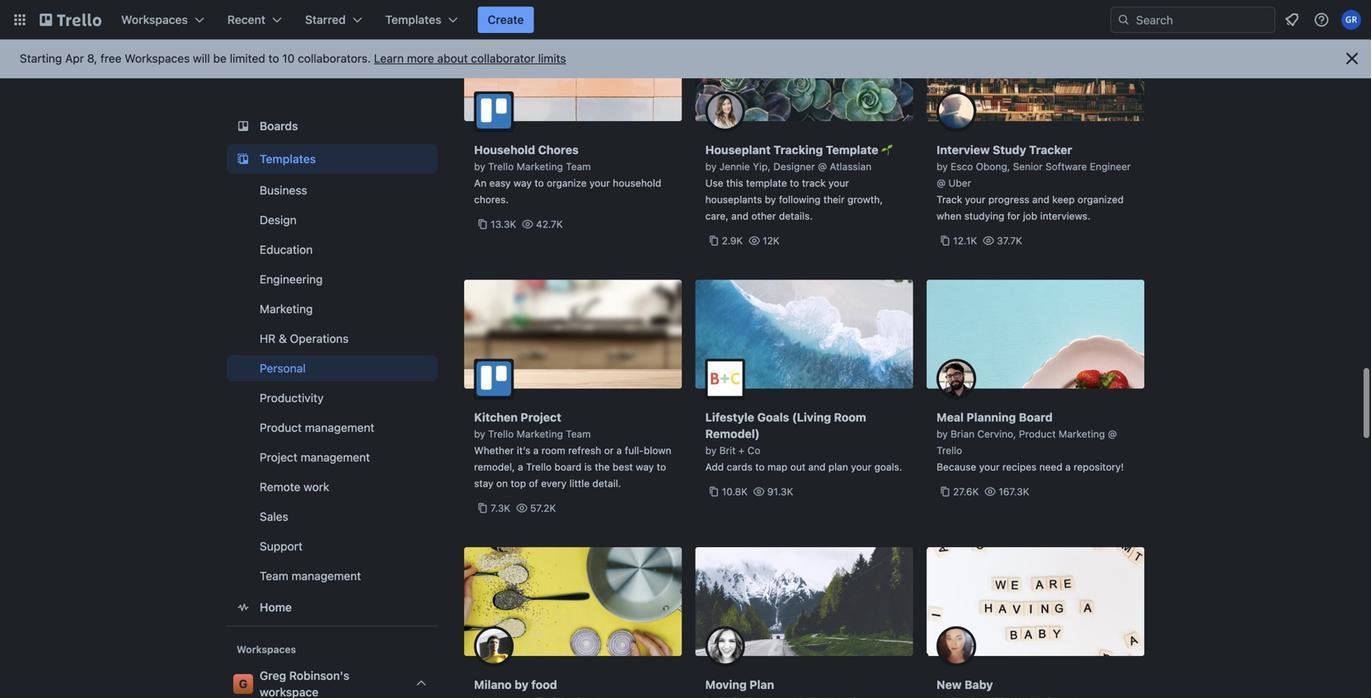 Task type: describe. For each thing, give the bounding box(es) containing it.
by inside the "household chores by trello marketing team an easy way to organize your household chores."
[[474, 149, 486, 161]]

an
[[474, 166, 487, 177]]

study
[[993, 132, 1027, 145]]

workspaces inside dropdown button
[[121, 13, 188, 26]]

consultant
[[1046, 685, 1096, 696]]

map
[[768, 450, 788, 462]]

keep
[[1053, 182, 1075, 194]]

board image
[[233, 116, 253, 136]]

design link
[[227, 207, 438, 233]]

team management
[[260, 570, 361, 583]]

repository!
[[1074, 450, 1125, 462]]

by up lorenzo
[[515, 667, 529, 681]]

🌱
[[882, 132, 893, 145]]

1 vertical spatial workspaces
[[125, 52, 190, 65]]

@ inside moving plan by emily cnossen, martech analyst @
[[873, 685, 882, 696]]

by down the milano
[[474, 685, 486, 696]]

organized
[[1078, 182, 1124, 194]]

by inside new baby by sarah smith, senior consultant
[[937, 685, 948, 696]]

interview
[[937, 132, 990, 145]]

lorenzo allievi, project manager @ eataly image
[[474, 615, 514, 655]]

meal planning board by brian cervino, product marketing @ trello because your recipes need a repository!
[[937, 399, 1125, 462]]

by up the use
[[706, 149, 717, 161]]

use
[[706, 166, 724, 177]]

recent button
[[218, 7, 292, 33]]

primary element
[[0, 0, 1372, 40]]

emily
[[720, 685, 745, 696]]

atlassian
[[830, 149, 872, 161]]

management for project management
[[301, 451, 370, 464]]

free
[[100, 52, 122, 65]]

brian cervino, product marketing @ trello image
[[937, 348, 977, 387]]

starred
[[305, 13, 346, 26]]

productivity
[[260, 391, 324, 405]]

(living
[[792, 399, 831, 413]]

refresh
[[568, 433, 602, 445]]

product inside meal planning board by brian cervino, product marketing @ trello because your recipes need a repository!
[[1019, 417, 1056, 429]]

their
[[824, 182, 845, 194]]

organize
[[547, 166, 587, 177]]

blown
[[644, 433, 672, 445]]

greg robinson (gregrobinson96) image
[[1342, 10, 1362, 30]]

growth,
[[848, 182, 883, 194]]

project management link
[[227, 445, 438, 471]]

your inside lifestyle goals (living room remodel) by brit + co add cards to map out and plan your goals.
[[851, 450, 872, 462]]

g
[[239, 678, 248, 691]]

management for team management
[[292, 570, 361, 583]]

way inside kitchen project by trello marketing team whether it's a room refresh or a full-blown remodel, a trello board is the best way to stay on top of every little detail.
[[636, 450, 654, 462]]

brit + co image
[[706, 348, 745, 387]]

marketing inside marketing link
[[260, 302, 313, 316]]

your inside the 'houseplant tracking template 🌱 by jennie yip, designer @ atlassian use this template to track your houseplants by following their growth, care, and other details.'
[[829, 166, 849, 177]]

project inside project management link
[[260, 451, 298, 464]]

team management link
[[227, 563, 438, 590]]

lifestyle goals (living room remodel) by brit + co add cards to map out and plan your goals.
[[706, 399, 903, 462]]

kitchen project by trello marketing team whether it's a room refresh or a full-blown remodel, a trello board is the best way to stay on top of every little detail.
[[474, 399, 672, 478]]

goals
[[758, 399, 790, 413]]

team for project
[[566, 417, 591, 429]]

the
[[595, 450, 610, 462]]

brit
[[720, 433, 736, 445]]

marketing inside meal planning board by brian cervino, product marketing @ trello because your recipes need a repository!
[[1059, 417, 1106, 429]]

to inside the "household chores by trello marketing team an easy way to organize your household chores."
[[535, 166, 544, 177]]

remodel)
[[706, 416, 760, 429]]

software
[[1046, 149, 1088, 161]]

template
[[746, 166, 787, 177]]

product management link
[[227, 415, 438, 441]]

trello marketing team image
[[474, 348, 514, 387]]

sarah
[[951, 685, 978, 696]]

personal
[[260, 362, 306, 375]]

obong,
[[976, 149, 1011, 161]]

remodel,
[[474, 450, 515, 462]]

of
[[529, 466, 538, 478]]

2.9k
[[722, 224, 743, 235]]

baby
[[965, 667, 993, 681]]

your inside meal planning board by brian cervino, product marketing @ trello because your recipes need a repository!
[[980, 450, 1000, 462]]

out
[[791, 450, 806, 462]]

to inside lifestyle goals (living room remodel) by brit + co add cards to map out and plan your goals.
[[756, 450, 765, 462]]

product management
[[260, 421, 375, 435]]

91.3k
[[768, 475, 794, 486]]

is
[[585, 450, 592, 462]]

@ inside interview study tracker by esco obong, senior software engineer @ uber track your progress and keep organized when studying for job interviews.
[[937, 166, 946, 177]]

by inside meal planning board by brian cervino, product marketing @ trello because your recipes need a repository!
[[937, 417, 948, 429]]

by inside interview study tracker by esco obong, senior software engineer @ uber track your progress and keep organized when studying for job interviews.
[[937, 149, 948, 161]]

@ for template
[[818, 149, 827, 161]]

because
[[937, 450, 977, 462]]

details.
[[779, 199, 813, 210]]

2 vertical spatial workspaces
[[237, 644, 296, 656]]

project management
[[260, 451, 370, 464]]

emily cnossen, martech analyst @ sap concur image
[[706, 615, 745, 655]]

template
[[826, 132, 879, 145]]

learn
[[374, 52, 404, 65]]

templates link
[[227, 144, 438, 174]]

a right it's
[[533, 433, 539, 445]]

by down template
[[765, 182, 776, 194]]

apr
[[65, 52, 84, 65]]

following
[[779, 182, 821, 194]]

trello down kitchen
[[488, 417, 514, 429]]

houseplant tracking template 🌱 by jennie yip, designer @ atlassian use this template to track your houseplants by following their growth, care, and other details.
[[706, 132, 893, 210]]

37.7k
[[997, 224, 1023, 235]]

your inside the "household chores by trello marketing team an easy way to organize your household chores."
[[590, 166, 610, 177]]

limits
[[538, 52, 566, 65]]

for
[[1008, 199, 1021, 210]]

a up top
[[518, 450, 523, 462]]

2 vertical spatial team
[[260, 570, 289, 583]]

hr & operations link
[[227, 326, 438, 352]]

project inside milano by food by lorenzo allievi, project manager @
[[562, 685, 595, 696]]

collaborator
[[471, 52, 535, 65]]

to left 10
[[269, 52, 279, 65]]

interview study tracker by esco obong, senior software engineer @ uber track your progress and keep organized when studying for job interviews.
[[937, 132, 1131, 210]]

trello inside meal planning board by brian cervino, product marketing @ trello because your recipes need a repository!
[[937, 433, 963, 445]]

plan
[[750, 667, 775, 681]]

personal link
[[227, 356, 438, 382]]

planning
[[967, 399, 1017, 413]]



Task type: vqa. For each thing, say whether or not it's contained in the screenshot.


Task type: locate. For each thing, give the bounding box(es) containing it.
2 senior from the top
[[1013, 685, 1043, 696]]

marketing down chores
[[517, 149, 563, 161]]

1 horizontal spatial templates
[[385, 13, 442, 26]]

1 vertical spatial team
[[566, 417, 591, 429]]

your
[[590, 166, 610, 177], [829, 166, 849, 177], [966, 182, 986, 194], [851, 450, 872, 462], [980, 450, 1000, 462]]

recent
[[228, 13, 266, 26]]

trello marketing team image
[[474, 80, 514, 120]]

open information menu image
[[1314, 12, 1330, 28]]

remote
[[260, 480, 301, 494]]

product down productivity at the bottom of page
[[260, 421, 302, 435]]

by down the meal on the right bottom of the page
[[937, 417, 948, 429]]

recipes
[[1003, 450, 1037, 462]]

marketing inside kitchen project by trello marketing team whether it's a room refresh or a full-blown remodel, a trello board is the best way to stay on top of every little detail.
[[517, 417, 563, 429]]

team down support
[[260, 570, 289, 583]]

0 notifications image
[[1283, 10, 1302, 30]]

tracking
[[774, 132, 823, 145]]

business
[[260, 184, 307, 197]]

limited
[[230, 52, 265, 65]]

management down productivity link
[[305, 421, 375, 435]]

sales link
[[227, 504, 438, 530]]

to down blown at the left of the page
[[657, 450, 666, 462]]

jennie
[[720, 149, 750, 161]]

this
[[727, 166, 744, 177]]

more
[[407, 52, 434, 65]]

team inside kitchen project by trello marketing team whether it's a room refresh or a full-blown remodel, a trello board is the best way to stay on top of every little detail.
[[566, 417, 591, 429]]

1 vertical spatial way
[[636, 450, 654, 462]]

@ right manager at the left of page
[[641, 685, 650, 696]]

by left the esco
[[937, 149, 948, 161]]

2 horizontal spatial and
[[1033, 182, 1050, 194]]

create button
[[478, 7, 534, 33]]

meal
[[937, 399, 964, 413]]

10.8k
[[722, 475, 748, 486]]

1 horizontal spatial way
[[636, 450, 654, 462]]

2 vertical spatial project
[[562, 685, 595, 696]]

your right the plan at bottom right
[[851, 450, 872, 462]]

household
[[613, 166, 662, 177]]

full-
[[625, 433, 644, 445]]

your right the organize
[[590, 166, 610, 177]]

templates inside templates link
[[260, 152, 316, 166]]

board
[[555, 450, 582, 462]]

by inside moving plan by emily cnossen, martech analyst @
[[706, 685, 717, 696]]

your up studying on the top of the page
[[966, 182, 986, 194]]

education
[[260, 243, 313, 257]]

and down houseplants
[[732, 199, 749, 210]]

Search field
[[1131, 7, 1275, 32]]

0 vertical spatial templates
[[385, 13, 442, 26]]

1 vertical spatial and
[[732, 199, 749, 210]]

business link
[[227, 177, 438, 204]]

project up room
[[521, 399, 562, 413]]

2 vertical spatial management
[[292, 570, 361, 583]]

0 vertical spatial way
[[514, 166, 532, 177]]

designer
[[774, 149, 815, 161]]

0 horizontal spatial product
[[260, 421, 302, 435]]

track
[[802, 166, 826, 177]]

way right the easy
[[514, 166, 532, 177]]

to left map
[[756, 450, 765, 462]]

@ inside meal planning board by brian cervino, product marketing @ trello because your recipes need a repository!
[[1108, 417, 1117, 429]]

and inside the 'houseplant tracking template 🌱 by jennie yip, designer @ atlassian use this template to track your houseplants by following their growth, care, and other details.'
[[732, 199, 749, 210]]

team inside the "household chores by trello marketing team an easy way to organize your household chores."
[[566, 149, 591, 161]]

whether
[[474, 433, 514, 445]]

+
[[739, 433, 745, 445]]

1 vertical spatial templates
[[260, 152, 316, 166]]

by up whether
[[474, 417, 486, 429]]

project inside kitchen project by trello marketing team whether it's a room refresh or a full-blown remodel, a trello board is the best way to stay on top of every little detail.
[[521, 399, 562, 413]]

0 vertical spatial management
[[305, 421, 375, 435]]

to down designer
[[790, 166, 800, 177]]

collaborators.
[[298, 52, 371, 65]]

templates
[[385, 13, 442, 26], [260, 152, 316, 166]]

remote work
[[260, 480, 329, 494]]

1 vertical spatial management
[[301, 451, 370, 464]]

and for goals
[[809, 450, 826, 462]]

templates inside templates dropdown button
[[385, 13, 442, 26]]

co
[[748, 433, 761, 445]]

studying
[[965, 199, 1005, 210]]

other
[[752, 199, 776, 210]]

a right or
[[617, 433, 622, 445]]

@ up track
[[937, 166, 946, 177]]

room
[[542, 433, 566, 445]]

12.1k
[[954, 224, 978, 235]]

42.7k
[[536, 207, 563, 219]]

0 vertical spatial and
[[1033, 182, 1050, 194]]

engineering link
[[227, 266, 438, 293]]

1 horizontal spatial product
[[1019, 417, 1056, 429]]

esco obong, senior software engineer @ uber image
[[937, 80, 977, 120]]

sarah smith, senior consultant image
[[937, 615, 977, 655]]

lifestyle
[[706, 399, 755, 413]]

management down support link
[[292, 570, 361, 583]]

your inside interview study tracker by esco obong, senior software engineer @ uber track your progress and keep organized when studying for job interviews.
[[966, 182, 986, 194]]

project up remote
[[260, 451, 298, 464]]

workspaces button
[[111, 7, 214, 33]]

0 vertical spatial team
[[566, 149, 591, 161]]

team up the organize
[[566, 149, 591, 161]]

boards
[[260, 119, 298, 133]]

allievi,
[[528, 685, 559, 696]]

cnossen,
[[747, 685, 791, 696]]

@ up the 'track'
[[818, 149, 827, 161]]

trello inside the "household chores by trello marketing team an easy way to organize your household chores."
[[488, 149, 514, 161]]

template board image
[[233, 149, 253, 169]]

moving plan by emily cnossen, martech analyst @
[[706, 667, 882, 699]]

way inside the "household chores by trello marketing team an easy way to organize your household chores."
[[514, 166, 532, 177]]

care,
[[706, 199, 729, 210]]

remote work link
[[227, 474, 438, 501]]

trello up because
[[937, 433, 963, 445]]

progress
[[989, 182, 1030, 194]]

senior down the study
[[1013, 149, 1043, 161]]

and up job
[[1033, 182, 1050, 194]]

and inside interview study tracker by esco obong, senior software engineer @ uber track your progress and keep organized when studying for job interviews.
[[1033, 182, 1050, 194]]

by left emily
[[706, 685, 717, 696]]

senior inside new baby by sarah smith, senior consultant
[[1013, 685, 1043, 696]]

food
[[532, 667, 557, 681]]

7.3k
[[491, 491, 511, 503]]

templates up 'more'
[[385, 13, 442, 26]]

by down new
[[937, 685, 948, 696]]

0 vertical spatial workspaces
[[121, 13, 188, 26]]

0 horizontal spatial templates
[[260, 152, 316, 166]]

and inside lifestyle goals (living room remodel) by brit + co add cards to map out and plan your goals.
[[809, 450, 826, 462]]

productivity link
[[227, 385, 438, 412]]

back to home image
[[40, 7, 101, 33]]

starting apr 8, free workspaces will be limited to 10 collaborators. learn more about collaborator limits
[[20, 52, 566, 65]]

greg
[[260, 669, 286, 683]]

to inside the 'houseplant tracking template 🌱 by jennie yip, designer @ atlassian use this template to track your houseplants by following their growth, care, and other details.'
[[790, 166, 800, 177]]

search image
[[1118, 13, 1131, 26]]

workspaces up the free
[[121, 13, 188, 26]]

management down product management link
[[301, 451, 370, 464]]

every
[[541, 466, 567, 478]]

1 senior from the top
[[1013, 149, 1043, 161]]

@ right analyst
[[873, 685, 882, 696]]

and for study
[[1033, 182, 1050, 194]]

little
[[570, 466, 590, 478]]

cervino,
[[978, 417, 1017, 429]]

best
[[613, 450, 633, 462]]

0 vertical spatial senior
[[1013, 149, 1043, 161]]

home
[[260, 601, 292, 615]]

houseplant
[[706, 132, 771, 145]]

learn more about collaborator limits link
[[374, 52, 566, 65]]

marketing up repository!
[[1059, 417, 1106, 429]]

track
[[937, 182, 963, 194]]

by left brit
[[706, 433, 717, 445]]

senior inside interview study tracker by esco obong, senior software engineer @ uber track your progress and keep organized when studying for job interviews.
[[1013, 149, 1043, 161]]

jennie yip, designer @ atlassian image
[[706, 80, 745, 120]]

workspaces up greg
[[237, 644, 296, 656]]

@ for board
[[1108, 417, 1117, 429]]

milano by food by lorenzo allievi, project manager @
[[474, 667, 650, 699]]

167.3k
[[999, 475, 1030, 486]]

home image
[[233, 598, 253, 618]]

work
[[304, 480, 329, 494]]

trello up of
[[526, 450, 552, 462]]

marketing inside the "household chores by trello marketing team an easy way to organize your household chores."
[[517, 149, 563, 161]]

0 vertical spatial project
[[521, 399, 562, 413]]

by up an
[[474, 149, 486, 161]]

support link
[[227, 534, 438, 560]]

and right 'out'
[[809, 450, 826, 462]]

team up refresh
[[566, 417, 591, 429]]

esco
[[951, 149, 974, 161]]

a right need
[[1066, 450, 1071, 462]]

create
[[488, 13, 524, 26]]

12k
[[763, 224, 780, 235]]

robinson's
[[289, 669, 350, 683]]

marketing up room
[[517, 417, 563, 429]]

way down full-
[[636, 450, 654, 462]]

to left the organize
[[535, 166, 544, 177]]

interviews.
[[1041, 199, 1091, 210]]

workspace
[[260, 686, 319, 699]]

management for product management
[[305, 421, 375, 435]]

moving
[[706, 667, 747, 681]]

your left 'recipes'
[[980, 450, 1000, 462]]

2 vertical spatial and
[[809, 450, 826, 462]]

team for chores
[[566, 149, 591, 161]]

trello up the easy
[[488, 149, 514, 161]]

to inside kitchen project by trello marketing team whether it's a room refresh or a full-blown remodel, a trello board is the best way to stay on top of every little detail.
[[657, 450, 666, 462]]

1 horizontal spatial and
[[809, 450, 826, 462]]

job
[[1024, 199, 1038, 210]]

a
[[533, 433, 539, 445], [617, 433, 622, 445], [518, 450, 523, 462], [1066, 450, 1071, 462]]

@ for food
[[641, 685, 650, 696]]

room
[[834, 399, 867, 413]]

@ inside milano by food by lorenzo allievi, project manager @
[[641, 685, 650, 696]]

marketing up &
[[260, 302, 313, 316]]

project right allievi,
[[562, 685, 595, 696]]

way
[[514, 166, 532, 177], [636, 450, 654, 462]]

hr & operations
[[260, 332, 349, 346]]

marketing link
[[227, 296, 438, 323]]

workspaces down 'workspaces' dropdown button
[[125, 52, 190, 65]]

templates up business
[[260, 152, 316, 166]]

education link
[[227, 237, 438, 263]]

by inside lifestyle goals (living room remodel) by brit + co add cards to map out and plan your goals.
[[706, 433, 717, 445]]

1 vertical spatial project
[[260, 451, 298, 464]]

product down board
[[1019, 417, 1056, 429]]

senior right smith,
[[1013, 685, 1043, 696]]

0 horizontal spatial and
[[732, 199, 749, 210]]

marketing
[[517, 149, 563, 161], [260, 302, 313, 316], [517, 417, 563, 429], [1059, 417, 1106, 429]]

add
[[706, 450, 724, 462]]

@
[[818, 149, 827, 161], [937, 166, 946, 177], [1108, 417, 1117, 429], [641, 685, 650, 696], [873, 685, 882, 696]]

a inside meal planning board by brian cervino, product marketing @ trello because your recipes need a repository!
[[1066, 450, 1071, 462]]

your up their
[[829, 166, 849, 177]]

uber
[[949, 166, 972, 177]]

household
[[474, 132, 535, 145]]

by inside kitchen project by trello marketing team whether it's a room refresh or a full-blown remodel, a trello board is the best way to stay on top of every little detail.
[[474, 417, 486, 429]]

1 vertical spatial senior
[[1013, 685, 1043, 696]]

chores
[[538, 132, 579, 145]]

@ up repository!
[[1108, 417, 1117, 429]]

about
[[437, 52, 468, 65]]

@ inside the 'houseplant tracking template 🌱 by jennie yip, designer @ atlassian use this template to track your houseplants by following their growth, care, and other details.'
[[818, 149, 827, 161]]

0 horizontal spatial way
[[514, 166, 532, 177]]



